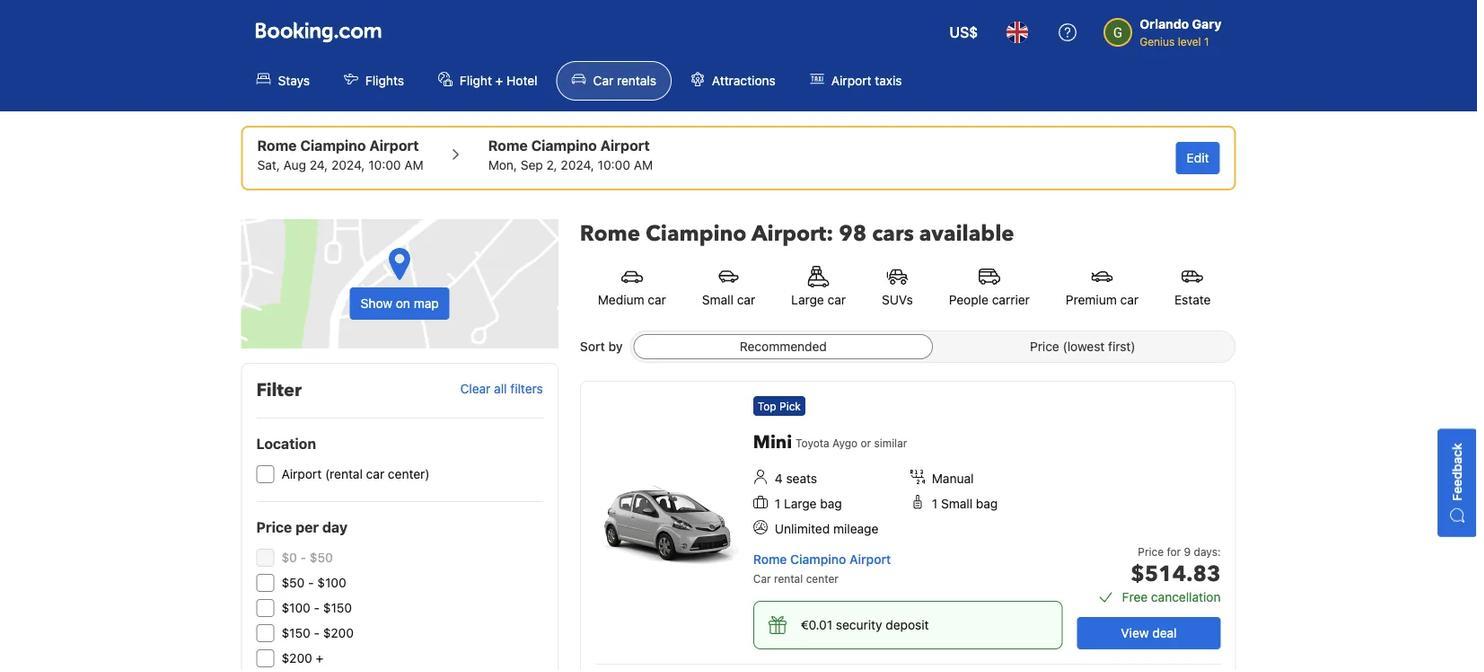 Task type: describe. For each thing, give the bounding box(es) containing it.
$0
[[282, 550, 297, 565]]

mon,
[[488, 158, 517, 172]]

2024, for rome ciampino airport sat, aug 24, 2024, 10:00 am
[[331, 158, 365, 172]]

people
[[949, 292, 989, 307]]

1 for 1 large bag
[[775, 496, 781, 511]]

10:00 for rome ciampino airport mon, sep 2, 2024, 10:00 am
[[598, 158, 631, 172]]

feedback
[[1450, 443, 1465, 501]]

rental
[[774, 572, 803, 585]]

am for rome ciampino airport sat, aug 24, 2024, 10:00 am
[[404, 158, 424, 172]]

(rental
[[325, 467, 363, 481]]

0 horizontal spatial $50
[[282, 575, 305, 590]]

1 horizontal spatial $150
[[323, 600, 352, 615]]

large inside "product card" group
[[784, 496, 817, 511]]

view
[[1121, 626, 1149, 640]]

$0 - $50
[[282, 550, 333, 565]]

airport for rome ciampino airport sat, aug 24, 2024, 10:00 am
[[369, 137, 419, 154]]

1 horizontal spatial $50
[[310, 550, 333, 565]]

airport down the location
[[282, 467, 322, 481]]

airport for rome ciampino airport car rental center
[[850, 552, 891, 567]]

bag for 1 small bag
[[976, 496, 998, 511]]

clear all filters button
[[460, 381, 543, 396]]

cars
[[872, 219, 914, 248]]

airport inside the skip to main content element
[[832, 73, 872, 88]]

premium car button
[[1048, 255, 1157, 320]]

airport:
[[752, 219, 834, 248]]

car for small car
[[737, 292, 756, 307]]

$514.83
[[1131, 559, 1221, 589]]

show
[[361, 296, 392, 311]]

free cancellation
[[1122, 590, 1221, 604]]

0 vertical spatial $100
[[317, 575, 346, 590]]

car rentals link
[[556, 61, 672, 101]]

rome ciampino airport car rental center
[[753, 552, 891, 585]]

price per day
[[256, 519, 348, 536]]

car for premium car
[[1120, 292, 1139, 307]]

feedback button
[[1438, 429, 1477, 537]]

stays
[[278, 73, 310, 88]]

(lowest
[[1063, 339, 1105, 354]]

premium
[[1066, 292, 1117, 307]]

map
[[414, 296, 439, 311]]

per
[[296, 519, 319, 536]]

rentals
[[617, 73, 656, 88]]

filters
[[510, 381, 543, 396]]

medium car
[[598, 292, 666, 307]]

am for rome ciampino airport mon, sep 2, 2024, 10:00 am
[[634, 158, 653, 172]]

- for $50
[[308, 575, 314, 590]]

orlando gary genius level 1
[[1140, 17, 1222, 48]]

price for price per day
[[256, 519, 292, 536]]

or
[[861, 436, 871, 449]]

$50 - $100
[[282, 575, 346, 590]]

people carrier
[[949, 292, 1030, 307]]

car for large car
[[828, 292, 846, 307]]

level
[[1178, 35, 1201, 48]]

estate button
[[1157, 255, 1229, 320]]

airport for rome ciampino airport mon, sep 2, 2024, 10:00 am
[[600, 137, 650, 154]]

+ for $200
[[316, 651, 324, 666]]

$150 - $200
[[282, 626, 354, 640]]

rome for rome ciampino airport car rental center
[[753, 552, 787, 567]]

similar
[[874, 436, 907, 449]]

airport (rental car center)
[[282, 467, 430, 481]]

price for price for 9 days: $514.83
[[1138, 545, 1164, 558]]

view deal
[[1121, 626, 1177, 640]]

aug
[[283, 158, 306, 172]]

medium car button
[[580, 255, 684, 320]]

unlimited mileage
[[775, 521, 879, 536]]

- for $100
[[314, 600, 320, 615]]

sat,
[[257, 158, 280, 172]]

price for price (lowest first)
[[1030, 339, 1060, 354]]

top pick
[[758, 400, 801, 412]]

carrier
[[992, 292, 1030, 307]]

taxis
[[875, 73, 902, 88]]

us$ button
[[939, 11, 989, 54]]

rome for rome ciampino airport mon, sep 2, 2024, 10:00 am
[[488, 137, 528, 154]]

- for $0
[[301, 550, 306, 565]]

days:
[[1194, 545, 1221, 558]]

€0.01 security deposit
[[801, 617, 929, 632]]

attractions link
[[675, 61, 791, 101]]

pick
[[780, 400, 801, 412]]

pick-up date element
[[257, 156, 424, 174]]

€0.01
[[801, 617, 833, 632]]

aygo
[[833, 436, 858, 449]]

rome for rome ciampino airport sat, aug 24, 2024, 10:00 am
[[257, 137, 297, 154]]

ciampino for car
[[790, 552, 846, 567]]

medium
[[598, 292, 644, 307]]

$100 - $150
[[282, 600, 352, 615]]

1 small bag
[[932, 496, 998, 511]]

edit
[[1187, 150, 1209, 165]]

small inside "product card" group
[[941, 496, 973, 511]]

search summary element
[[241, 126, 1236, 190]]

unlimited
[[775, 521, 830, 536]]



Task type: vqa. For each thing, say whether or not it's contained in the screenshot.
the other
no



Task type: locate. For each thing, give the bounding box(es) containing it.
$50 down $0
[[282, 575, 305, 590]]

0 horizontal spatial 2024,
[[331, 158, 365, 172]]

2 horizontal spatial 1
[[1204, 35, 1209, 48]]

large inside button
[[791, 292, 824, 307]]

rome ciampino airport button
[[753, 552, 891, 567]]

2024, inside rome ciampino airport sat, aug 24, 2024, 10:00 am
[[331, 158, 365, 172]]

1 horizontal spatial small
[[941, 496, 973, 511]]

+ left hotel in the left top of the page
[[496, 73, 503, 88]]

clear all filters
[[460, 381, 543, 396]]

$200 down $100 - $150 in the bottom left of the page
[[323, 626, 354, 640]]

1 down manual
[[932, 496, 938, 511]]

1 horizontal spatial am
[[634, 158, 653, 172]]

10:00 for rome ciampino airport sat, aug 24, 2024, 10:00 am
[[368, 158, 401, 172]]

10:00 inside rome ciampino airport sat, aug 24, 2024, 10:00 am
[[368, 158, 401, 172]]

0 horizontal spatial bag
[[820, 496, 842, 511]]

rome ciampino airport group
[[257, 135, 424, 174], [488, 135, 653, 174]]

+
[[496, 73, 503, 88], [316, 651, 324, 666]]

car right premium
[[1120, 292, 1139, 307]]

all
[[494, 381, 507, 396]]

-
[[301, 550, 306, 565], [308, 575, 314, 590], [314, 600, 320, 615], [314, 626, 320, 640]]

am down drop-off location element
[[634, 158, 653, 172]]

1 horizontal spatial $200
[[323, 626, 354, 640]]

0 horizontal spatial small
[[702, 292, 734, 307]]

attractions
[[712, 73, 776, 88]]

9
[[1184, 545, 1191, 558]]

car inside medium car button
[[648, 292, 666, 307]]

- up $150 - $200 at the left bottom
[[314, 600, 320, 615]]

ciampino for sat,
[[300, 137, 366, 154]]

car
[[648, 292, 666, 307], [737, 292, 756, 307], [828, 292, 846, 307], [1120, 292, 1139, 307], [366, 467, 385, 481]]

rome inside the rome ciampino airport car rental center
[[753, 552, 787, 567]]

car inside the rome ciampino airport car rental center
[[753, 572, 771, 585]]

small down manual
[[941, 496, 973, 511]]

am down pick-up location element
[[404, 158, 424, 172]]

10:00 down drop-off location element
[[598, 158, 631, 172]]

recommended
[[740, 339, 827, 354]]

flights link
[[329, 61, 419, 101]]

0 horizontal spatial car
[[593, 73, 614, 88]]

1 for 1 small bag
[[932, 496, 938, 511]]

pick-up location element
[[257, 135, 424, 156]]

us$
[[950, 24, 978, 41]]

small right medium car
[[702, 292, 734, 307]]

10:00 inside rome ciampino airport mon, sep 2, 2024, 10:00 am
[[598, 158, 631, 172]]

airport inside rome ciampino airport mon, sep 2, 2024, 10:00 am
[[600, 137, 650, 154]]

1 am from the left
[[404, 158, 424, 172]]

people carrier button
[[931, 255, 1048, 320]]

2 horizontal spatial price
[[1138, 545, 1164, 558]]

0 vertical spatial small
[[702, 292, 734, 307]]

1 vertical spatial $200
[[282, 651, 312, 666]]

1 vertical spatial small
[[941, 496, 973, 511]]

large
[[791, 292, 824, 307], [784, 496, 817, 511]]

- for $150
[[314, 626, 320, 640]]

0 horizontal spatial $200
[[282, 651, 312, 666]]

rome for rome ciampino airport: 98 cars available
[[580, 219, 640, 248]]

1 horizontal spatial 1
[[932, 496, 938, 511]]

2 10:00 from the left
[[598, 158, 631, 172]]

0 vertical spatial car
[[593, 73, 614, 88]]

0 horizontal spatial $150
[[282, 626, 310, 640]]

1 horizontal spatial 2024,
[[561, 158, 594, 172]]

rome up sat,
[[257, 137, 297, 154]]

top
[[758, 400, 777, 412]]

by
[[609, 339, 623, 354]]

drop-off location element
[[488, 135, 653, 156]]

hotel
[[507, 73, 538, 88]]

1 2024, from the left
[[331, 158, 365, 172]]

ciampino inside rome ciampino airport mon, sep 2, 2024, 10:00 am
[[531, 137, 597, 154]]

0 vertical spatial price
[[1030, 339, 1060, 354]]

2 am from the left
[[634, 158, 653, 172]]

$100 up $100 - $150 in the bottom left of the page
[[317, 575, 346, 590]]

rome inside rome ciampino airport sat, aug 24, 2024, 10:00 am
[[257, 137, 297, 154]]

car left rentals
[[593, 73, 614, 88]]

mini toyota aygo or similar
[[753, 430, 907, 455]]

car inside the skip to main content element
[[593, 73, 614, 88]]

ciampino up small car button
[[646, 219, 747, 248]]

flight + hotel link
[[423, 61, 553, 101]]

bag
[[820, 496, 842, 511], [976, 496, 998, 511]]

airport down mileage
[[850, 552, 891, 567]]

2,
[[547, 158, 557, 172]]

skip to main content element
[[0, 0, 1477, 111]]

filter
[[256, 378, 302, 403]]

0 vertical spatial +
[[496, 73, 503, 88]]

show on map button
[[241, 219, 558, 348]]

clear
[[460, 381, 491, 396]]

1 horizontal spatial price
[[1030, 339, 1060, 354]]

2 vertical spatial price
[[1138, 545, 1164, 558]]

suvs
[[882, 292, 913, 307]]

1 inside orlando gary genius level 1
[[1204, 35, 1209, 48]]

car right the medium
[[648, 292, 666, 307]]

first)
[[1108, 339, 1136, 354]]

2024, down drop-off location element
[[561, 158, 594, 172]]

ciampino inside rome ciampino airport sat, aug 24, 2024, 10:00 am
[[300, 137, 366, 154]]

airport
[[832, 73, 872, 88], [369, 137, 419, 154], [600, 137, 650, 154], [282, 467, 322, 481], [850, 552, 891, 567]]

security
[[836, 617, 882, 632]]

$150 up $200 +
[[282, 626, 310, 640]]

region
[[566, 248, 1251, 327]]

region containing medium car
[[566, 248, 1251, 327]]

price left "(lowest"
[[1030, 339, 1060, 354]]

stays link
[[241, 61, 325, 101]]

0 vertical spatial $50
[[310, 550, 333, 565]]

- down $100 - $150 in the bottom left of the page
[[314, 626, 320, 640]]

1 horizontal spatial rome ciampino airport group
[[488, 135, 653, 174]]

car inside 'large car' button
[[828, 292, 846, 307]]

1 vertical spatial $150
[[282, 626, 310, 640]]

am inside rome ciampino airport sat, aug 24, 2024, 10:00 am
[[404, 158, 424, 172]]

0 horizontal spatial price
[[256, 519, 292, 536]]

ciampino up drop-off date 'element'
[[531, 137, 597, 154]]

sort by
[[580, 339, 623, 354]]

0 horizontal spatial 10:00
[[368, 158, 401, 172]]

$50
[[310, 550, 333, 565], [282, 575, 305, 590]]

1 bag from the left
[[820, 496, 842, 511]]

1 10:00 from the left
[[368, 158, 401, 172]]

1 rome ciampino airport group from the left
[[257, 135, 424, 174]]

large car
[[791, 292, 846, 307]]

2 bag from the left
[[976, 496, 998, 511]]

estate
[[1175, 292, 1211, 307]]

airport left taxis
[[832, 73, 872, 88]]

flights
[[365, 73, 404, 88]]

- down $0 - $50
[[308, 575, 314, 590]]

rome up mon,
[[488, 137, 528, 154]]

small car button
[[684, 255, 773, 320]]

1 vertical spatial large
[[784, 496, 817, 511]]

show on map
[[361, 296, 439, 311]]

rome up rental
[[753, 552, 787, 567]]

car for medium car
[[648, 292, 666, 307]]

10:00
[[368, 158, 401, 172], [598, 158, 631, 172]]

manual
[[932, 471, 974, 486]]

$100 down $50 - $100
[[282, 600, 311, 615]]

0 vertical spatial $200
[[323, 626, 354, 640]]

airport inside rome ciampino airport sat, aug 24, 2024, 10:00 am
[[369, 137, 419, 154]]

$200
[[323, 626, 354, 640], [282, 651, 312, 666]]

large down seats
[[784, 496, 817, 511]]

cancellation
[[1151, 590, 1221, 604]]

$200 +
[[282, 651, 324, 666]]

car inside the premium car button
[[1120, 292, 1139, 307]]

1 vertical spatial car
[[753, 572, 771, 585]]

am
[[404, 158, 424, 172], [634, 158, 653, 172]]

2024, down pick-up location element
[[331, 158, 365, 172]]

10:00 down pick-up location element
[[368, 158, 401, 172]]

rome ciampino airport: 98 cars available
[[580, 219, 1015, 248]]

premium car
[[1066, 292, 1139, 307]]

2024, for rome ciampino airport mon, sep 2, 2024, 10:00 am
[[561, 158, 594, 172]]

airport taxis link
[[795, 61, 917, 101]]

car up recommended
[[737, 292, 756, 307]]

ciampino for 98
[[646, 219, 747, 248]]

ciampino up pick-up date element
[[300, 137, 366, 154]]

location
[[256, 435, 316, 452]]

4 seats
[[775, 471, 817, 486]]

small
[[702, 292, 734, 307], [941, 496, 973, 511]]

+ down $150 - $200 at the left bottom
[[316, 651, 324, 666]]

orlando
[[1140, 17, 1189, 31]]

view deal button
[[1077, 617, 1221, 649]]

rome up medium car button
[[580, 219, 640, 248]]

1 right level
[[1204, 35, 1209, 48]]

1 horizontal spatial bag
[[976, 496, 998, 511]]

1 vertical spatial $50
[[282, 575, 305, 590]]

price inside price for 9 days: $514.83
[[1138, 545, 1164, 558]]

car left suvs
[[828, 292, 846, 307]]

car left rental
[[753, 572, 771, 585]]

flight
[[460, 73, 492, 88]]

price (lowest first)
[[1030, 339, 1136, 354]]

98
[[839, 219, 867, 248]]

am inside rome ciampino airport mon, sep 2, 2024, 10:00 am
[[634, 158, 653, 172]]

0 horizontal spatial +
[[316, 651, 324, 666]]

price for 9 days: $514.83
[[1131, 545, 1221, 589]]

0 horizontal spatial am
[[404, 158, 424, 172]]

car
[[593, 73, 614, 88], [753, 572, 771, 585]]

suvs button
[[864, 255, 931, 320]]

price inside sort by element
[[1030, 339, 1060, 354]]

2024, inside rome ciampino airport mon, sep 2, 2024, 10:00 am
[[561, 158, 594, 172]]

large up recommended
[[791, 292, 824, 307]]

ciampino up center
[[790, 552, 846, 567]]

1 vertical spatial $100
[[282, 600, 311, 615]]

$150
[[323, 600, 352, 615], [282, 626, 310, 640]]

sort by element
[[630, 331, 1236, 363]]

car right (rental
[[366, 467, 385, 481]]

car rentals
[[593, 73, 656, 88]]

airport up pick-up date element
[[369, 137, 419, 154]]

car inside small car button
[[737, 292, 756, 307]]

center
[[806, 572, 839, 585]]

center)
[[388, 467, 430, 481]]

2024,
[[331, 158, 365, 172], [561, 158, 594, 172]]

ciampino inside the rome ciampino airport car rental center
[[790, 552, 846, 567]]

airport taxis
[[832, 73, 902, 88]]

- right $0
[[301, 550, 306, 565]]

2 rome ciampino airport group from the left
[[488, 135, 653, 174]]

large car button
[[773, 255, 864, 320]]

day
[[322, 519, 348, 536]]

for
[[1167, 545, 1181, 558]]

small car
[[702, 292, 756, 307]]

1 vertical spatial price
[[256, 519, 292, 536]]

product card group
[[580, 381, 1236, 670]]

0 horizontal spatial rome ciampino airport group
[[257, 135, 424, 174]]

0 vertical spatial large
[[791, 292, 824, 307]]

+ inside "link"
[[496, 73, 503, 88]]

small inside button
[[702, 292, 734, 307]]

$150 up $150 - $200 at the left bottom
[[323, 600, 352, 615]]

toyota
[[796, 436, 830, 449]]

0 vertical spatial $150
[[323, 600, 352, 615]]

on
[[396, 296, 410, 311]]

2 2024, from the left
[[561, 158, 594, 172]]

flight + hotel
[[460, 73, 538, 88]]

gary
[[1192, 17, 1222, 31]]

sort
[[580, 339, 605, 354]]

$200 down $150 - $200 at the left bottom
[[282, 651, 312, 666]]

price left the for
[[1138, 545, 1164, 558]]

drop-off date element
[[488, 156, 653, 174]]

1 vertical spatial +
[[316, 651, 324, 666]]

ciampino for mon,
[[531, 137, 597, 154]]

airport inside the rome ciampino airport car rental center
[[850, 552, 891, 567]]

seats
[[786, 471, 817, 486]]

mini
[[753, 430, 792, 455]]

rome inside rome ciampino airport mon, sep 2, 2024, 10:00 am
[[488, 137, 528, 154]]

deal
[[1153, 626, 1177, 640]]

4
[[775, 471, 783, 486]]

sep
[[521, 158, 543, 172]]

1 down 4
[[775, 496, 781, 511]]

1 horizontal spatial +
[[496, 73, 503, 88]]

0 horizontal spatial $100
[[282, 600, 311, 615]]

$50 up $50 - $100
[[310, 550, 333, 565]]

+ for flight
[[496, 73, 503, 88]]

1 horizontal spatial $100
[[317, 575, 346, 590]]

bag for 1 large bag
[[820, 496, 842, 511]]

0 horizontal spatial 1
[[775, 496, 781, 511]]

price left per at the bottom of the page
[[256, 519, 292, 536]]

airport up drop-off date 'element'
[[600, 137, 650, 154]]

1 horizontal spatial 10:00
[[598, 158, 631, 172]]

available
[[919, 219, 1015, 248]]

1 horizontal spatial car
[[753, 572, 771, 585]]



